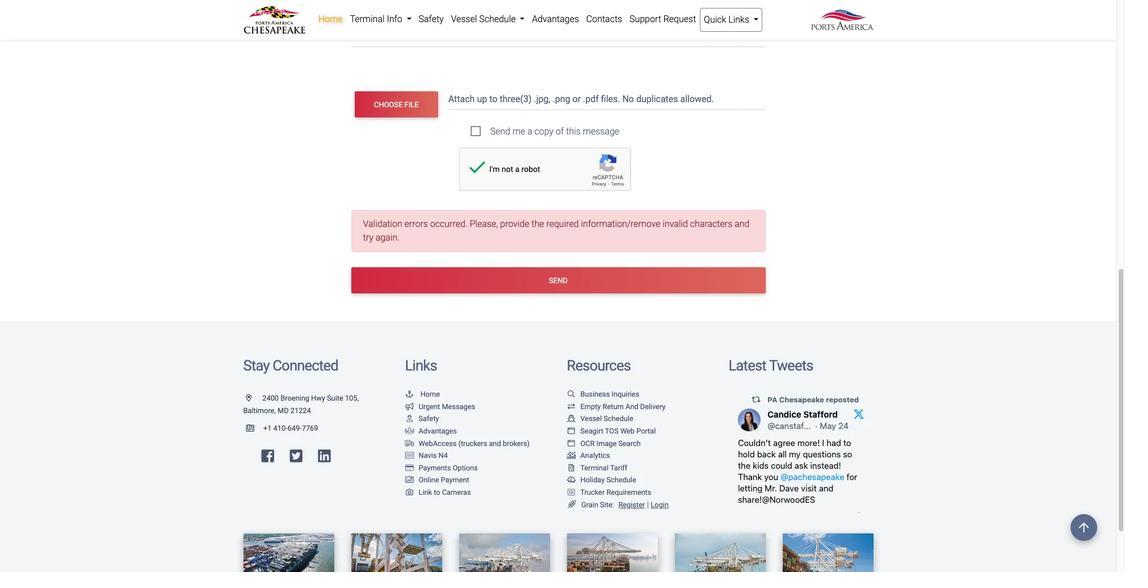 Task type: locate. For each thing, give the bounding box(es) containing it.
0 vertical spatial schedule
[[479, 14, 516, 24]]

1 vertical spatial terminal
[[581, 464, 609, 472]]

quick links link
[[700, 8, 763, 32]]

1 vertical spatial advantages
[[419, 427, 457, 436]]

+1 410-649-7769 link
[[243, 424, 318, 433]]

0 vertical spatial advantages
[[532, 14, 579, 24]]

safety link
[[415, 8, 448, 31], [405, 415, 439, 423]]

site:
[[600, 501, 614, 509]]

browser image for ocr
[[567, 440, 576, 448]]

terminal
[[350, 14, 385, 24], [581, 464, 609, 472]]

cameras
[[442, 488, 471, 497]]

grain site: register | login
[[582, 500, 669, 510]]

links up the anchor icon
[[405, 357, 437, 375]]

2 vertical spatial schedule
[[607, 476, 637, 485]]

urgent
[[419, 403, 440, 411]]

0 horizontal spatial vessel
[[451, 14, 477, 24]]

holiday schedule
[[581, 476, 637, 485]]

+1
[[263, 424, 272, 433]]

support request link
[[626, 8, 700, 31]]

0 vertical spatial and
[[735, 219, 750, 230]]

0 vertical spatial terminal
[[350, 14, 385, 24]]

webaccess
[[419, 439, 457, 448]]

credit card front image
[[405, 477, 414, 485]]

seagirt
[[581, 427, 604, 436]]

search image
[[567, 391, 576, 399]]

1 vertical spatial home link
[[405, 390, 440, 399]]

1 vertical spatial advantages link
[[405, 427, 457, 436]]

1 vertical spatial safety
[[419, 415, 439, 423]]

browser image inside ocr image search link
[[567, 440, 576, 448]]

safety link right info
[[415, 8, 448, 31]]

n4
[[439, 452, 448, 460]]

and inside the validation errors occurred. please, provide the required information/remove invalid characters and try again.
[[735, 219, 750, 230]]

0 vertical spatial safety link
[[415, 8, 448, 31]]

links right the quick
[[729, 14, 750, 25]]

browser image down ship image
[[567, 428, 576, 435]]

advantages left the contacts at the top right of the page
[[532, 14, 579, 24]]

0 horizontal spatial links
[[405, 357, 437, 375]]

map marker alt image
[[246, 395, 261, 403]]

ship image
[[567, 416, 576, 423]]

go to top image
[[1071, 515, 1098, 541]]

linkedin image
[[318, 449, 331, 464]]

0 vertical spatial links
[[729, 14, 750, 25]]

1 vertical spatial and
[[489, 439, 501, 448]]

0 horizontal spatial advantages
[[419, 427, 457, 436]]

list alt image
[[567, 490, 576, 497]]

1 horizontal spatial home
[[421, 390, 440, 399]]

1 horizontal spatial terminal
[[581, 464, 609, 472]]

ocr image search link
[[567, 439, 641, 448]]

advantages link
[[529, 8, 583, 31], [405, 427, 457, 436]]

wheat image
[[567, 501, 577, 509]]

safety link for terminal info link
[[415, 8, 448, 31]]

terminal down analytics
[[581, 464, 609, 472]]

links
[[729, 14, 750, 25], [405, 357, 437, 375]]

browser image up analytics icon
[[567, 440, 576, 448]]

options
[[453, 464, 478, 472]]

0 vertical spatial vessel
[[451, 14, 477, 24]]

web
[[621, 427, 635, 436]]

browser image
[[567, 428, 576, 435], [567, 440, 576, 448]]

trucker requirements link
[[567, 488, 652, 497]]

0 horizontal spatial home link
[[315, 8, 346, 31]]

md
[[278, 406, 289, 415]]

0 vertical spatial browser image
[[567, 428, 576, 435]]

send
[[549, 276, 568, 285]]

return
[[603, 403, 624, 411]]

validation errors occurred. please, provide the required information/remove invalid characters and try again. alert
[[351, 210, 766, 252]]

0 horizontal spatial terminal
[[350, 14, 385, 24]]

safety right info
[[419, 14, 444, 24]]

1 vertical spatial schedule
[[604, 415, 634, 423]]

21224
[[291, 406, 311, 415]]

0 vertical spatial safety
[[419, 14, 444, 24]]

message
[[583, 126, 620, 137]]

navis n4
[[419, 452, 448, 460]]

home link left 'terminal info'
[[315, 8, 346, 31]]

1 vertical spatial safety link
[[405, 415, 439, 423]]

0 vertical spatial home link
[[315, 8, 346, 31]]

register link
[[616, 501, 645, 509]]

terminal left info
[[350, 14, 385, 24]]

validation
[[363, 219, 402, 230]]

0 vertical spatial vessel schedule link
[[448, 8, 529, 31]]

bells image
[[567, 477, 576, 485]]

0 horizontal spatial advantages link
[[405, 427, 457, 436]]

urgent messages link
[[405, 403, 475, 411]]

invalid
[[663, 219, 688, 230]]

home link for urgent messages link
[[405, 390, 440, 399]]

exchange image
[[567, 404, 576, 411]]

home up urgent
[[421, 390, 440, 399]]

terminal tariff link
[[567, 464, 628, 472]]

1 horizontal spatial advantages
[[532, 14, 579, 24]]

and left "brokers)"
[[489, 439, 501, 448]]

safety
[[419, 14, 444, 24], [419, 415, 439, 423]]

advantages link left the contacts at the top right of the page
[[529, 8, 583, 31]]

safety down urgent
[[419, 415, 439, 423]]

1 vertical spatial browser image
[[567, 440, 576, 448]]

urgent messages
[[419, 403, 475, 411]]

resources
[[567, 357, 631, 375]]

home link for terminal info link
[[315, 8, 346, 31]]

0 horizontal spatial vessel schedule
[[451, 14, 518, 24]]

vessel schedule
[[451, 14, 518, 24], [581, 415, 634, 423]]

home
[[319, 14, 343, 24], [421, 390, 440, 399]]

phone office image
[[246, 426, 263, 433]]

home left 'terminal info'
[[319, 14, 343, 24]]

occurred.
[[430, 219, 468, 230]]

advantages up webaccess
[[419, 427, 457, 436]]

1 horizontal spatial vessel schedule link
[[567, 415, 634, 423]]

safety link down urgent
[[405, 415, 439, 423]]

to
[[434, 488, 440, 497]]

link to cameras
[[419, 488, 471, 497]]

vessel
[[451, 14, 477, 24], [581, 415, 602, 423]]

camera image
[[405, 490, 414, 497]]

quick links
[[704, 14, 752, 25]]

broening
[[281, 394, 309, 403]]

0 vertical spatial vessel schedule
[[451, 14, 518, 24]]

1 horizontal spatial and
[[735, 219, 750, 230]]

2 safety from the top
[[419, 415, 439, 423]]

home link up urgent
[[405, 390, 440, 399]]

truck container image
[[405, 440, 414, 448]]

empty return and delivery
[[581, 403, 666, 411]]

terminal inside terminal info link
[[350, 14, 385, 24]]

1 horizontal spatial home link
[[405, 390, 440, 399]]

twitter square image
[[290, 449, 303, 464]]

image
[[597, 439, 617, 448]]

1 horizontal spatial links
[[729, 14, 750, 25]]

business
[[581, 390, 610, 399]]

analytics link
[[567, 452, 610, 460]]

the
[[532, 219, 544, 230]]

1 safety from the top
[[419, 14, 444, 24]]

payments
[[419, 464, 451, 472]]

1 browser image from the top
[[567, 428, 576, 435]]

advantages link up webaccess
[[405, 427, 457, 436]]

schedule
[[479, 14, 516, 24], [604, 415, 634, 423], [607, 476, 637, 485]]

0 horizontal spatial vessel schedule link
[[448, 8, 529, 31]]

advantages
[[532, 14, 579, 24], [419, 427, 457, 436]]

this
[[566, 126, 581, 137]]

contacts link
[[583, 8, 626, 31]]

schedule for bells "image"
[[607, 476, 637, 485]]

analytics image
[[567, 453, 576, 460]]

contacts
[[587, 14, 623, 24]]

1 vertical spatial vessel
[[581, 415, 602, 423]]

payment
[[441, 476, 470, 485]]

0 vertical spatial advantages link
[[529, 8, 583, 31]]

2 browser image from the top
[[567, 440, 576, 448]]

None text field
[[351, 0, 766, 47]]

hwy
[[311, 394, 325, 403]]

1 horizontal spatial advantages link
[[529, 8, 583, 31]]

0 horizontal spatial home
[[319, 14, 343, 24]]

terminal tariff
[[581, 464, 628, 472]]

try
[[363, 232, 374, 243]]

browser image inside seagirt tos web portal link
[[567, 428, 576, 435]]

latest tweets
[[729, 357, 814, 375]]

and right characters
[[735, 219, 750, 230]]

1 vertical spatial vessel schedule
[[581, 415, 634, 423]]

send
[[490, 126, 511, 137]]

and
[[735, 219, 750, 230], [489, 439, 501, 448]]

facebook square image
[[262, 449, 274, 464]]



Task type: vqa. For each thing, say whether or not it's contained in the screenshot.
Parties
no



Task type: describe. For each thing, give the bounding box(es) containing it.
tariff
[[611, 464, 628, 472]]

terminal for terminal tariff
[[581, 464, 609, 472]]

7769
[[302, 424, 318, 433]]

hand receiving image
[[405, 428, 414, 435]]

requirements
[[607, 488, 652, 497]]

business inquiries
[[581, 390, 640, 399]]

login link
[[651, 501, 669, 509]]

provide
[[500, 219, 530, 230]]

me
[[513, 126, 525, 137]]

browser image for seagirt
[[567, 428, 576, 435]]

empty return and delivery link
[[567, 403, 666, 411]]

stay connected
[[243, 357, 338, 375]]

file
[[405, 100, 419, 109]]

information/remove
[[581, 219, 661, 230]]

webaccess (truckers and brokers) link
[[405, 439, 530, 448]]

link
[[419, 488, 432, 497]]

seagirt tos web portal link
[[567, 427, 656, 436]]

links inside quick links link
[[729, 14, 750, 25]]

search
[[619, 439, 641, 448]]

navis n4 link
[[405, 452, 448, 460]]

schedule for ship image
[[604, 415, 634, 423]]

analytics
[[581, 452, 610, 460]]

2400
[[263, 394, 279, 403]]

0 horizontal spatial and
[[489, 439, 501, 448]]

410-
[[273, 424, 288, 433]]

validation errors occurred. please, provide the required information/remove invalid characters and try again.
[[363, 219, 750, 243]]

Attach up to three(3) .jpg, .png or .pdf files. No duplicates allowed. text field
[[447, 88, 768, 110]]

credit card image
[[405, 465, 414, 472]]

tos
[[605, 427, 619, 436]]

2400 broening hwy suite 105, baltimore, md 21224 link
[[243, 394, 359, 415]]

webaccess (truckers and brokers)
[[419, 439, 530, 448]]

send button
[[351, 268, 766, 294]]

baltimore,
[[243, 406, 276, 415]]

online payment link
[[405, 476, 470, 485]]

business inquiries link
[[567, 390, 640, 399]]

a
[[528, 126, 533, 137]]

link to cameras link
[[405, 488, 471, 497]]

1 vertical spatial links
[[405, 357, 437, 375]]

support request
[[630, 14, 696, 24]]

empty
[[581, 403, 601, 411]]

register
[[619, 501, 645, 509]]

1 vertical spatial home
[[421, 390, 440, 399]]

info
[[387, 14, 403, 24]]

safety link for urgent messages link
[[405, 415, 439, 423]]

tweets
[[769, 357, 814, 375]]

holiday
[[581, 476, 605, 485]]

and
[[626, 403, 639, 411]]

649-
[[288, 424, 302, 433]]

2400 broening hwy suite 105, baltimore, md 21224
[[243, 394, 359, 415]]

online payment
[[419, 476, 470, 485]]

support
[[630, 14, 662, 24]]

terminal info link
[[346, 8, 415, 31]]

terminal for terminal info
[[350, 14, 385, 24]]

errors
[[405, 219, 428, 230]]

seagirt tos web portal
[[581, 427, 656, 436]]

inquiries
[[612, 390, 640, 399]]

online
[[419, 476, 439, 485]]

again.
[[376, 232, 400, 243]]

please,
[[470, 219, 498, 230]]

payments options
[[419, 464, 478, 472]]

send me a copy of this message
[[490, 126, 620, 137]]

request
[[664, 14, 696, 24]]

trucker requirements
[[581, 488, 652, 497]]

payments options link
[[405, 464, 478, 472]]

portal
[[637, 427, 656, 436]]

|
[[647, 500, 649, 510]]

connected
[[273, 357, 338, 375]]

user hard hat image
[[405, 416, 414, 423]]

trucker
[[581, 488, 605, 497]]

+1 410-649-7769
[[263, 424, 318, 433]]

stay
[[243, 357, 270, 375]]

terminal info
[[350, 14, 405, 24]]

of
[[556, 126, 564, 137]]

0 vertical spatial home
[[319, 14, 343, 24]]

choose file
[[374, 100, 419, 109]]

characters
[[691, 219, 733, 230]]

grain
[[582, 501, 599, 509]]

file invoice image
[[567, 465, 576, 472]]

messages
[[442, 403, 475, 411]]

container storage image
[[405, 453, 414, 460]]

brokers)
[[503, 439, 530, 448]]

delivery
[[641, 403, 666, 411]]

copy
[[535, 126, 554, 137]]

anchor image
[[405, 391, 414, 399]]

required
[[547, 219, 579, 230]]

navis
[[419, 452, 437, 460]]

holiday schedule link
[[567, 476, 637, 485]]

choose
[[374, 100, 403, 109]]

bullhorn image
[[405, 404, 414, 411]]

1 horizontal spatial vessel schedule
[[581, 415, 634, 423]]

1 horizontal spatial vessel
[[581, 415, 602, 423]]

(truckers
[[459, 439, 487, 448]]

1 vertical spatial vessel schedule link
[[567, 415, 634, 423]]



